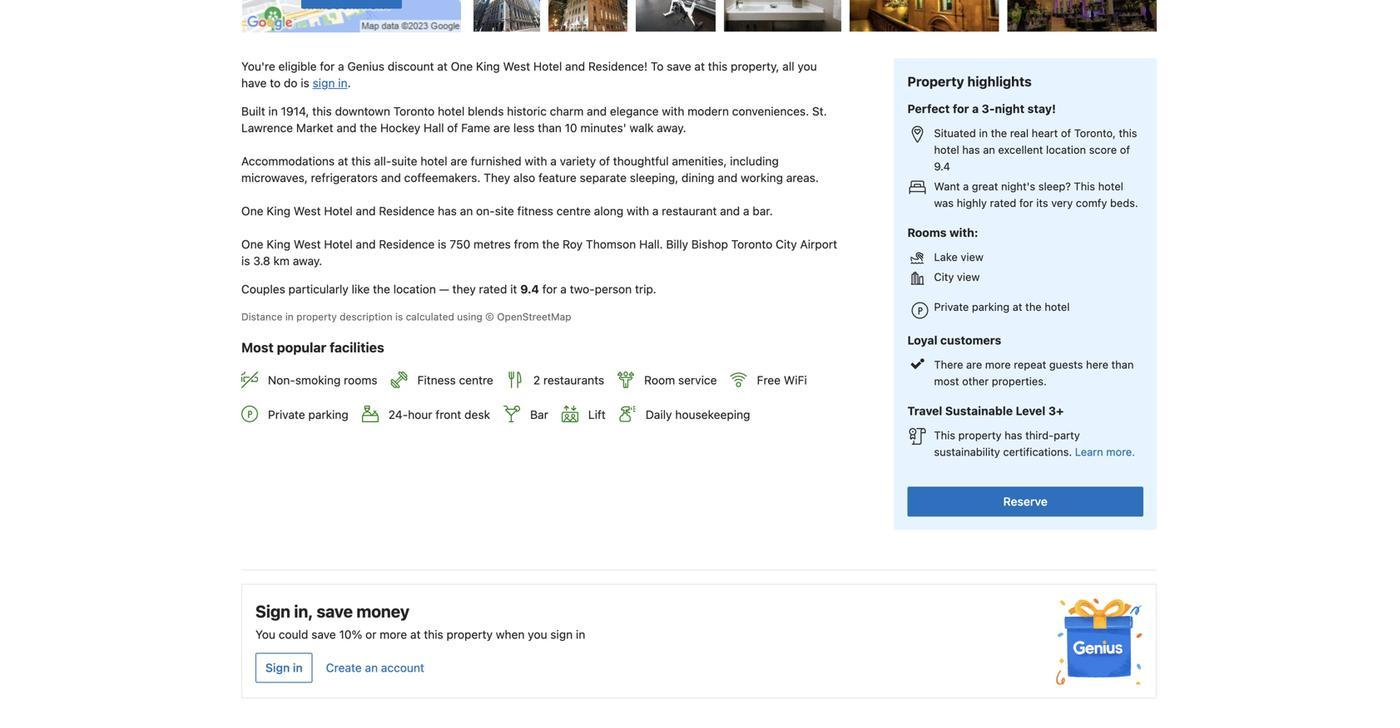 Task type: describe. For each thing, give the bounding box(es) containing it.
lake view
[[934, 251, 984, 263]]

thoughtful
[[613, 154, 669, 168]]

for up the openstreetmap on the left top of page
[[542, 283, 557, 296]]

property inside this property has third-party sustainability certifications. learn more.
[[958, 429, 1002, 442]]

housekeeping
[[675, 408, 750, 422]]

private for private parking at the hotel
[[934, 301, 969, 313]]

2 vertical spatial with
[[627, 204, 649, 218]]

—
[[439, 283, 449, 296]]

feature
[[538, 171, 577, 185]]

situated in the real heart of toronto, this hotel has an excellent location score of 9.4
[[934, 127, 1137, 173]]

st.
[[812, 105, 827, 118]]

working
[[741, 171, 783, 185]]

amenities,
[[672, 154, 727, 168]]

is left calculated
[[395, 311, 403, 323]]

particularly
[[288, 283, 349, 296]]

a inside the 'want a great night's sleep? this hotel was highly rated for its very comfy beds.'
[[963, 180, 969, 193]]

a left 3-
[[972, 102, 979, 116]]

this inside situated in the real heart of toronto, this hotel has an excellent location score of 9.4
[[1119, 127, 1137, 139]]

hotel up the 'guests'
[[1045, 301, 1070, 313]]

save inside you're eligible for a genius discount at one king west hotel and residence! to save at this property, all you have to do is
[[667, 60, 691, 73]]

1 vertical spatial location
[[393, 283, 436, 296]]

more inside there are more repeat guests here than most other properties.
[[985, 359, 1011, 371]]

sign in, save money you could save 10% or more at this property when you sign in
[[255, 602, 585, 642]]

at inside built in 1914, this downtown toronto hotel blends historic charm and elegance with modern conveniences. st. lawrence market and the hockey hall of fame are less than 10 minutes' walk away. accommodations at this all-suite hotel are furnished with a variety of thoughtful amenities, including microwaves, refrigerators and coffeemakers. they also feature separate sleeping, dining and working areas. one king west hotel and residence has an on-site fitness centre along with a restaurant and a bar. one king west hotel and residence is 750 metres from the roy thomson hall. billy bishop toronto city airport is 3.8 km away.
[[338, 154, 348, 168]]

is left 3.8
[[241, 254, 250, 268]]

on-
[[476, 204, 495, 218]]

certifications.
[[1003, 446, 1072, 458]]

.
[[348, 76, 351, 90]]

its
[[1036, 197, 1048, 209]]

sustainable
[[945, 404, 1013, 418]]

for inside the 'want a great night's sleep? this hotel was highly rated for its very comfy beds.'
[[1019, 197, 1033, 209]]

sleeping,
[[630, 171, 678, 185]]

private parking
[[268, 408, 348, 422]]

0 horizontal spatial rated
[[479, 283, 507, 296]]

toronto,
[[1074, 127, 1116, 139]]

beds.
[[1110, 197, 1138, 209]]

using
[[457, 311, 483, 323]]

room service
[[644, 374, 717, 387]]

parking for private parking at the hotel
[[972, 301, 1010, 313]]

billy
[[666, 238, 688, 251]]

2 vertical spatial one
[[241, 238, 263, 251]]

night
[[995, 102, 1025, 116]]

2 residence from the top
[[379, 238, 435, 251]]

9.4 inside situated in the real heart of toronto, this hotel has an excellent location score of 9.4
[[934, 160, 950, 173]]

want a great night's sleep? this hotel was highly rated for its very comfy beds.
[[934, 180, 1138, 209]]

loyal
[[907, 334, 938, 347]]

properties.
[[992, 375, 1047, 388]]

all-
[[374, 154, 391, 168]]

historic
[[507, 105, 547, 118]]

a left bar.
[[743, 204, 749, 218]]

fitness
[[517, 204, 553, 218]]

0 vertical spatial are
[[493, 121, 510, 135]]

or
[[365, 628, 377, 642]]

lift
[[588, 408, 606, 422]]

travel
[[907, 404, 942, 418]]

are inside there are more repeat guests here than most other properties.
[[966, 359, 982, 371]]

24-
[[388, 408, 408, 422]]

2 vertical spatial west
[[294, 238, 321, 251]]

daily
[[646, 408, 672, 422]]

hotel up coffeemakers.
[[421, 154, 447, 168]]

of up separate
[[599, 154, 610, 168]]

of right heart at the right
[[1061, 127, 1071, 139]]

hotel inside you're eligible for a genius discount at one king west hotel and residence! to save at this property, all you have to do is
[[533, 60, 562, 73]]

this inside this property has third-party sustainability certifications. learn more.
[[934, 429, 955, 442]]

hotel inside the 'want a great night's sleep? this hotel was highly rated for its very comfy beds.'
[[1098, 180, 1123, 193]]

1 vertical spatial king
[[267, 204, 291, 218]]

750
[[450, 238, 470, 251]]

a down sleeping,
[[652, 204, 659, 218]]

sign for in
[[265, 662, 290, 675]]

at right "discount"
[[437, 60, 448, 73]]

view for city view
[[957, 271, 980, 283]]

king inside you're eligible for a genius discount at one king west hotel and residence! to save at this property, all you have to do is
[[476, 60, 500, 73]]

less
[[513, 121, 535, 135]]

more inside sign in, save money you could save 10% or more at this property when you sign in
[[380, 628, 407, 642]]

free
[[757, 374, 781, 387]]

sign in .
[[313, 76, 351, 90]]

fitness
[[417, 374, 456, 387]]

lawrence
[[241, 121, 293, 135]]

thomson
[[586, 238, 636, 251]]

and inside you're eligible for a genius discount at one king west hotel and residence! to save at this property, all you have to do is
[[565, 60, 585, 73]]

most
[[241, 340, 274, 356]]

city inside built in 1914, this downtown toronto hotel blends historic charm and elegance with modern conveniences. st. lawrence market and the hockey hall of fame are less than 10 minutes' walk away. accommodations at this all-suite hotel are furnished with a variety of thoughtful amenities, including microwaves, refrigerators and coffeemakers. they also feature separate sleeping, dining and working areas. one king west hotel and residence has an on-site fitness centre along with a restaurant and a bar. one king west hotel and residence is 750 metres from the roy thomson hall. billy bishop toronto city airport is 3.8 km away.
[[776, 238, 797, 251]]

could
[[279, 628, 308, 642]]

1 vertical spatial centre
[[459, 374, 493, 387]]

this up market
[[312, 105, 332, 118]]

1 vertical spatial one
[[241, 204, 263, 218]]

hall.
[[639, 238, 663, 251]]

non-
[[268, 374, 295, 387]]

2
[[533, 374, 540, 387]]

has inside built in 1914, this downtown toronto hotel blends historic charm and elegance with modern conveniences. st. lawrence market and the hockey hall of fame are less than 10 minutes' walk away. accommodations at this all-suite hotel are furnished with a variety of thoughtful amenities, including microwaves, refrigerators and coffeemakers. they also feature separate sleeping, dining and working areas. one king west hotel and residence has an on-site fitness centre along with a restaurant and a bar. one king west hotel and residence is 750 metres from the roy thomson hall. billy bishop toronto city airport is 3.8 km away.
[[438, 204, 457, 218]]

3-
[[982, 102, 995, 116]]

0 vertical spatial away.
[[657, 121, 686, 135]]

in for property
[[285, 311, 294, 323]]

market
[[296, 121, 333, 135]]

built in 1914, this downtown toronto hotel blends historic charm and elegance with modern conveniences. st. lawrence market and the hockey hall of fame are less than 10 minutes' walk away. accommodations at this all-suite hotel are furnished with a variety of thoughtful amenities, including microwaves, refrigerators and coffeemakers. they also feature separate sleeping, dining and working areas. one king west hotel and residence has an on-site fitness centre along with a restaurant and a bar. one king west hotel and residence is 750 metres from the roy thomson hall. billy bishop toronto city airport is 3.8 km away.
[[241, 105, 840, 268]]

24-hour front desk
[[388, 408, 490, 422]]

hall
[[424, 121, 444, 135]]

genius
[[347, 60, 385, 73]]

location inside situated in the real heart of toronto, this hotel has an excellent location score of 9.4
[[1046, 143, 1086, 156]]

the right like
[[373, 283, 390, 296]]

than inside built in 1914, this downtown toronto hotel blends historic charm and elegance with modern conveniences. st. lawrence market and the hockey hall of fame are less than 10 minutes' walk away. accommodations at this all-suite hotel are furnished with a variety of thoughtful amenities, including microwaves, refrigerators and coffeemakers. they also feature separate sleeping, dining and working areas. one king west hotel and residence has an on-site fitness centre along with a restaurant and a bar. one king west hotel and residence is 750 metres from the roy thomson hall. billy bishop toronto city airport is 3.8 km away.
[[538, 121, 562, 135]]

distance in property description is calculated using © openstreetmap
[[241, 311, 571, 323]]

has inside this property has third-party sustainability certifications. learn more.
[[1005, 429, 1022, 442]]

perfect for a 3-night stay!
[[907, 102, 1056, 116]]

3.8
[[253, 254, 270, 268]]

and up minutes'
[[587, 105, 607, 118]]

is inside you're eligible for a genius discount at one king west hotel and residence! to save at this property, all you have to do is
[[301, 76, 309, 90]]

this inside the 'want a great night's sleep? this hotel was highly rated for its very comfy beds.'
[[1074, 180, 1095, 193]]

sustainability
[[934, 446, 1000, 458]]

along
[[594, 204, 624, 218]]

the inside situated in the real heart of toronto, this hotel has an excellent location score of 9.4
[[991, 127, 1007, 139]]

variety
[[560, 154, 596, 168]]

hotel up hall
[[438, 105, 465, 118]]

openstreetmap
[[497, 311, 571, 323]]

this inside sign in, save money you could save 10% or more at this property when you sign in
[[424, 628, 443, 642]]

metres
[[474, 238, 511, 251]]

you're eligible for a genius discount at one king west hotel and residence! to save at this property, all you have to do is
[[241, 60, 817, 90]]

learn
[[1075, 446, 1103, 458]]

and up like
[[356, 238, 376, 251]]

bar
[[530, 408, 548, 422]]

smoking
[[295, 374, 341, 387]]

than inside there are more repeat guests here than most other properties.
[[1111, 359, 1134, 371]]

of right the score
[[1120, 143, 1130, 156]]

they
[[484, 171, 510, 185]]

끖
[[911, 359, 924, 370]]

0 horizontal spatial toronto
[[393, 105, 435, 118]]

create
[[326, 662, 362, 675]]

the down downtown
[[360, 121, 377, 135]]

fame
[[461, 121, 490, 135]]

this left all-
[[351, 154, 371, 168]]

when
[[496, 628, 525, 642]]

bar.
[[753, 204, 773, 218]]

property inside sign in, save money you could save 10% or more at this property when you sign in
[[447, 628, 493, 642]]

heart
[[1032, 127, 1058, 139]]

the up repeat
[[1025, 301, 1042, 313]]

this inside you're eligible for a genius discount at one king west hotel and residence! to save at this property, all you have to do is
[[708, 60, 728, 73]]

to
[[270, 76, 281, 90]]

in for .
[[338, 76, 348, 90]]

0 vertical spatial property
[[296, 311, 337, 323]]

you inside sign in, save money you could save 10% or more at this property when you sign in
[[528, 628, 547, 642]]

and right dining
[[718, 171, 738, 185]]



Task type: locate. For each thing, give the bounding box(es) containing it.
save right to
[[667, 60, 691, 73]]

night's
[[1001, 180, 1035, 193]]

0 vertical spatial centre
[[556, 204, 591, 218]]

at up repeat
[[1013, 301, 1022, 313]]

for up the situated
[[953, 102, 969, 116]]

sign
[[255, 602, 290, 622], [265, 662, 290, 675]]

money
[[356, 602, 409, 622]]

than left 10
[[538, 121, 562, 135]]

0 vertical spatial location
[[1046, 143, 1086, 156]]

comfy
[[1076, 197, 1107, 209]]

1 horizontal spatial has
[[962, 143, 980, 156]]

one right "discount"
[[451, 60, 473, 73]]

parking up customers
[[972, 301, 1010, 313]]

0 vertical spatial rated
[[990, 197, 1016, 209]]

more right or
[[380, 628, 407, 642]]

0 vertical spatial hotel
[[533, 60, 562, 73]]

view for lake view
[[961, 251, 984, 263]]

sign up you
[[255, 602, 290, 622]]

west up "historic" at the top
[[503, 60, 530, 73]]

0 vertical spatial 9.4
[[934, 160, 950, 173]]

2 vertical spatial save
[[311, 628, 336, 642]]

hotel
[[533, 60, 562, 73], [324, 204, 353, 218], [324, 238, 353, 251]]

with
[[662, 105, 684, 118], [525, 154, 547, 168], [627, 204, 649, 218]]

9.4 up want
[[934, 160, 950, 173]]

a up the feature
[[550, 154, 557, 168]]

couples particularly like the location — they rated it 9.4 for a two-person trip.
[[241, 283, 656, 296]]

1 horizontal spatial away.
[[657, 121, 686, 135]]

most popular facilities
[[241, 340, 384, 356]]

0 horizontal spatial centre
[[459, 374, 493, 387]]

highlights
[[967, 74, 1032, 90]]

hotel down refrigerators
[[324, 204, 353, 218]]

of right hall
[[447, 121, 458, 135]]

private down city view
[[934, 301, 969, 313]]

at inside sign in, save money you could save 10% or more at this property when you sign in
[[410, 628, 421, 642]]

and down all-
[[381, 171, 401, 185]]

in up lawrence
[[268, 105, 278, 118]]

restaurants
[[543, 374, 604, 387]]

this up sustainability
[[934, 429, 955, 442]]

for inside you're eligible for a genius discount at one king west hotel and residence! to save at this property, all you have to do is
[[320, 60, 335, 73]]

an inside built in 1914, this downtown toronto hotel blends historic charm and elegance with modern conveniences. st. lawrence market and the hockey hall of fame are less than 10 minutes' walk away. accommodations at this all-suite hotel are furnished with a variety of thoughtful amenities, including microwaves, refrigerators and coffeemakers. they also feature separate sleeping, dining and working areas. one king west hotel and residence has an on-site fitness centre along with a restaurant and a bar. one king west hotel and residence is 750 metres from the roy thomson hall. billy bishop toronto city airport is 3.8 km away.
[[460, 204, 473, 218]]

in inside situated in the real heart of toronto, this hotel has an excellent location score of 9.4
[[979, 127, 988, 139]]

a left the two-
[[560, 283, 567, 296]]

1 horizontal spatial with
[[627, 204, 649, 218]]

are left less
[[493, 121, 510, 135]]

view down the lake view
[[957, 271, 980, 283]]

sign inside sign in, save money you could save 10% or more at this property when you sign in
[[550, 628, 573, 642]]

in inside sign in, save money you could save 10% or more at this property when you sign in
[[576, 628, 585, 642]]

1 horizontal spatial you
[[798, 60, 817, 73]]

an inside situated in the real heart of toronto, this hotel has an excellent location score of 9.4
[[983, 143, 995, 156]]

2 vertical spatial property
[[447, 628, 493, 642]]

and down downtown
[[337, 121, 357, 135]]

1 vertical spatial parking
[[308, 408, 348, 422]]

2 vertical spatial has
[[1005, 429, 1022, 442]]

king up blends
[[476, 60, 500, 73]]

city view
[[934, 271, 980, 283]]

1 vertical spatial rated
[[479, 283, 507, 296]]

0 vertical spatial west
[[503, 60, 530, 73]]

private for private parking
[[268, 408, 305, 422]]

residence!
[[588, 60, 648, 73]]

location up distance in property description is calculated using © openstreetmap
[[393, 283, 436, 296]]

1914,
[[281, 105, 309, 118]]

away.
[[657, 121, 686, 135], [293, 254, 322, 268]]

1 vertical spatial west
[[294, 204, 321, 218]]

0 horizontal spatial parking
[[308, 408, 348, 422]]

2 horizontal spatial has
[[1005, 429, 1022, 442]]

suite
[[391, 154, 417, 168]]

1 horizontal spatial location
[[1046, 143, 1086, 156]]

you inside you're eligible for a genius discount at one king west hotel and residence! to save at this property, all you have to do is
[[798, 60, 817, 73]]

one up 3.8
[[241, 238, 263, 251]]

than
[[538, 121, 562, 135], [1111, 359, 1134, 371]]

1 vertical spatial 9.4
[[520, 283, 539, 296]]

has inside situated in the real heart of toronto, this hotel has an excellent location score of 9.4
[[962, 143, 980, 156]]

want
[[934, 180, 960, 193]]

property left when
[[447, 628, 493, 642]]

private
[[934, 301, 969, 313], [268, 408, 305, 422]]

and left residence!
[[565, 60, 585, 73]]

do
[[284, 76, 298, 90]]

residence left the 750
[[379, 238, 435, 251]]

in down could
[[293, 662, 303, 675]]

hotel up particularly
[[324, 238, 353, 251]]

more up properties.
[[985, 359, 1011, 371]]

from
[[514, 238, 539, 251]]

parking for private parking
[[308, 408, 348, 422]]

0 vertical spatial parking
[[972, 301, 1010, 313]]

than right here
[[1111, 359, 1134, 371]]

learn more. link
[[1075, 446, 1135, 458]]

situated
[[934, 127, 976, 139]]

sign down you
[[265, 662, 290, 675]]

at up account
[[410, 628, 421, 642]]

2 horizontal spatial property
[[958, 429, 1002, 442]]

level
[[1016, 404, 1046, 418]]

a inside you're eligible for a genius discount at one king west hotel and residence! to save at this property, all you have to do is
[[338, 60, 344, 73]]

0 vertical spatial one
[[451, 60, 473, 73]]

1 horizontal spatial city
[[934, 271, 954, 283]]

0 horizontal spatial location
[[393, 283, 436, 296]]

1 vertical spatial hotel
[[324, 204, 353, 218]]

0 vertical spatial sign
[[313, 76, 335, 90]]

great
[[972, 180, 998, 193]]

there are more repeat guests here than most other properties.
[[934, 359, 1134, 388]]

©
[[485, 311, 494, 323]]

property highlights
[[907, 74, 1032, 90]]

and left bar.
[[720, 204, 740, 218]]

save left 10%
[[311, 628, 336, 642]]

real
[[1010, 127, 1029, 139]]

location down heart at the right
[[1046, 143, 1086, 156]]

an left excellent
[[983, 143, 995, 156]]

roy
[[563, 238, 583, 251]]

city down lake
[[934, 271, 954, 283]]

private down non-
[[268, 408, 305, 422]]

away. right "walk"
[[657, 121, 686, 135]]

2 vertical spatial an
[[365, 662, 378, 675]]

this up account
[[424, 628, 443, 642]]

king up km
[[267, 238, 291, 251]]

property down particularly
[[296, 311, 337, 323]]

property up sustainability
[[958, 429, 1002, 442]]

rated left it at the top left of the page
[[479, 283, 507, 296]]

description
[[340, 311, 392, 323]]

more.
[[1106, 446, 1135, 458]]

popular
[[277, 340, 326, 356]]

at up refrigerators
[[338, 154, 348, 168]]

centre up desk
[[459, 374, 493, 387]]

bishop
[[691, 238, 728, 251]]

you're
[[241, 60, 275, 73]]

in for 1914,
[[268, 105, 278, 118]]

1 vertical spatial toronto
[[731, 238, 773, 251]]

0 vertical spatial this
[[1074, 180, 1095, 193]]

1 horizontal spatial an
[[460, 204, 473, 218]]

1 vertical spatial view
[[957, 271, 980, 283]]

of
[[447, 121, 458, 135], [1061, 127, 1071, 139], [1120, 143, 1130, 156], [599, 154, 610, 168]]

0 horizontal spatial away.
[[293, 254, 322, 268]]

stay!
[[1027, 102, 1056, 116]]

rated inside the 'want a great night's sleep? this hotel was highly rated for its very comfy beds.'
[[990, 197, 1016, 209]]

are up other
[[966, 359, 982, 371]]

sign inside sign in, save money you could save 10% or more at this property when you sign in
[[255, 602, 290, 622]]

1 vertical spatial save
[[317, 602, 353, 622]]

this up the comfy
[[1074, 180, 1095, 193]]

0 vertical spatial has
[[962, 143, 980, 156]]

1 vertical spatial this
[[934, 429, 955, 442]]

0 horizontal spatial sign
[[313, 76, 335, 90]]

3+
[[1048, 404, 1064, 418]]

view
[[961, 251, 984, 263], [957, 271, 980, 283]]

couples
[[241, 283, 285, 296]]

genius property image image
[[1056, 599, 1143, 685]]

parking
[[972, 301, 1010, 313], [308, 408, 348, 422]]

west up particularly
[[294, 238, 321, 251]]

1 vertical spatial sign
[[265, 662, 290, 675]]

1 horizontal spatial toronto
[[731, 238, 773, 251]]

hotel up charm
[[533, 60, 562, 73]]

0 vertical spatial view
[[961, 251, 984, 263]]

has down the situated
[[962, 143, 980, 156]]

travel sustainable level  3+
[[907, 404, 1064, 418]]

to
[[651, 60, 664, 73]]

1 vertical spatial has
[[438, 204, 457, 218]]

this
[[708, 60, 728, 73], [312, 105, 332, 118], [1119, 127, 1137, 139], [351, 154, 371, 168], [424, 628, 443, 642]]

hotel
[[438, 105, 465, 118], [934, 143, 959, 156], [421, 154, 447, 168], [1098, 180, 1123, 193], [1045, 301, 1070, 313]]

discount
[[388, 60, 434, 73]]

1 horizontal spatial this
[[1074, 180, 1095, 193]]

2 vertical spatial king
[[267, 238, 291, 251]]

refrigerators
[[311, 171, 378, 185]]

is left the 750
[[438, 238, 447, 251]]

you right all
[[798, 60, 817, 73]]

in,
[[294, 602, 313, 622]]

create an account link
[[326, 654, 424, 684]]

1 vertical spatial are
[[451, 154, 468, 168]]

person
[[595, 283, 632, 296]]

and down refrigerators
[[356, 204, 376, 218]]

charm
[[550, 105, 584, 118]]

2 vertical spatial hotel
[[324, 238, 353, 251]]

with right the along
[[627, 204, 649, 218]]

in inside built in 1914, this downtown toronto hotel blends historic charm and elegance with modern conveniences. st. lawrence market and the hockey hall of fame are less than 10 minutes' walk away. accommodations at this all-suite hotel are furnished with a variety of thoughtful amenities, including microwaves, refrigerators and coffeemakers. they also feature separate sleeping, dining and working areas. one king west hotel and residence has an on-site fitness centre along with a restaurant and a bar. one king west hotel and residence is 750 metres from the roy thomson hall. billy bishop toronto city airport is 3.8 km away.
[[268, 105, 278, 118]]

0 vertical spatial king
[[476, 60, 500, 73]]

service
[[678, 374, 717, 387]]

sign right when
[[550, 628, 573, 642]]

1 residence from the top
[[379, 204, 435, 218]]

1 vertical spatial private
[[268, 408, 305, 422]]

for left the its
[[1019, 197, 1033, 209]]

built
[[241, 105, 265, 118]]

site
[[495, 204, 514, 218]]

also
[[513, 171, 535, 185]]

0 horizontal spatial this
[[934, 429, 955, 442]]

one inside you're eligible for a genius discount at one king west hotel and residence! to save at this property, all you have to do is
[[451, 60, 473, 73]]

0 vertical spatial more
[[985, 359, 1011, 371]]

0 horizontal spatial has
[[438, 204, 457, 218]]

0 vertical spatial than
[[538, 121, 562, 135]]

0 vertical spatial city
[[776, 238, 797, 251]]

score
[[1089, 143, 1117, 156]]

in down perfect for a 3-night stay!
[[979, 127, 988, 139]]

hotel down the situated
[[934, 143, 959, 156]]

residence down coffeemakers.
[[379, 204, 435, 218]]

10%
[[339, 628, 362, 642]]

has left third-
[[1005, 429, 1022, 442]]

1 vertical spatial residence
[[379, 238, 435, 251]]

0 horizontal spatial more
[[380, 628, 407, 642]]

0 horizontal spatial with
[[525, 154, 547, 168]]

sleep?
[[1038, 180, 1071, 193]]

km
[[273, 254, 290, 268]]

1 vertical spatial sign
[[550, 628, 573, 642]]

1 horizontal spatial parking
[[972, 301, 1010, 313]]

sign left '.'
[[313, 76, 335, 90]]

west inside you're eligible for a genius discount at one king west hotel and residence! to save at this property, all you have to do is
[[503, 60, 530, 73]]

1 vertical spatial property
[[958, 429, 1002, 442]]

loyal customers
[[907, 334, 1001, 347]]

centre up roy at the left
[[556, 204, 591, 218]]

toronto up hockey
[[393, 105, 435, 118]]

2 vertical spatial are
[[966, 359, 982, 371]]

0 horizontal spatial property
[[296, 311, 337, 323]]

and
[[565, 60, 585, 73], [587, 105, 607, 118], [337, 121, 357, 135], [381, 171, 401, 185], [718, 171, 738, 185], [356, 204, 376, 218], [720, 204, 740, 218], [356, 238, 376, 251]]

0 vertical spatial with
[[662, 105, 684, 118]]

0 vertical spatial you
[[798, 60, 817, 73]]

king down microwaves,
[[267, 204, 291, 218]]

in down the "genius"
[[338, 76, 348, 90]]

0 vertical spatial residence
[[379, 204, 435, 218]]

in right when
[[576, 628, 585, 642]]

a up sign in .
[[338, 60, 344, 73]]

0 horizontal spatial an
[[365, 662, 378, 675]]

1 horizontal spatial than
[[1111, 359, 1134, 371]]

centre inside built in 1914, this downtown toronto hotel blends historic charm and elegance with modern conveniences. st. lawrence market and the hockey hall of fame are less than 10 minutes' walk away. accommodations at this all-suite hotel are furnished with a variety of thoughtful amenities, including microwaves, refrigerators and coffeemakers. they also feature separate sleeping, dining and working areas. one king west hotel and residence has an on-site fitness centre along with a restaurant and a bar. one king west hotel and residence is 750 metres from the roy thomson hall. billy bishop toronto city airport is 3.8 km away.
[[556, 204, 591, 218]]

are
[[493, 121, 510, 135], [451, 154, 468, 168], [966, 359, 982, 371]]

sign for in,
[[255, 602, 290, 622]]

are up coffeemakers.
[[451, 154, 468, 168]]

1 horizontal spatial private
[[934, 301, 969, 313]]

9.4 right it at the top left of the page
[[520, 283, 539, 296]]

1 horizontal spatial centre
[[556, 204, 591, 218]]

1 vertical spatial city
[[934, 271, 954, 283]]

1 horizontal spatial sign
[[550, 628, 573, 642]]

excellent
[[998, 143, 1043, 156]]

rated
[[990, 197, 1016, 209], [479, 283, 507, 296]]

1 horizontal spatial property
[[447, 628, 493, 642]]

hockey
[[380, 121, 420, 135]]

the left real in the top of the page
[[991, 127, 1007, 139]]

account
[[381, 662, 424, 675]]

0 horizontal spatial are
[[451, 154, 468, 168]]

1 horizontal spatial 9.4
[[934, 160, 950, 173]]

save up 10%
[[317, 602, 353, 622]]

1 vertical spatial an
[[460, 204, 473, 218]]

hotel up "beds."
[[1098, 180, 1123, 193]]

property
[[296, 311, 337, 323], [958, 429, 1002, 442], [447, 628, 493, 642]]

view up city view
[[961, 251, 984, 263]]

1 horizontal spatial are
[[493, 121, 510, 135]]

1 horizontal spatial more
[[985, 359, 1011, 371]]

2 horizontal spatial an
[[983, 143, 995, 156]]

dining
[[682, 171, 714, 185]]

is right do
[[301, 76, 309, 90]]

you
[[255, 628, 275, 642]]

sign in link
[[313, 76, 348, 90]]

0 horizontal spatial 9.4
[[520, 283, 539, 296]]

hotel inside situated in the real heart of toronto, this hotel has an excellent location score of 9.4
[[934, 143, 959, 156]]

with left modern
[[662, 105, 684, 118]]

downtown
[[335, 105, 390, 118]]

you right when
[[528, 628, 547, 642]]

a
[[338, 60, 344, 73], [972, 102, 979, 116], [550, 154, 557, 168], [963, 180, 969, 193], [652, 204, 659, 218], [743, 204, 749, 218], [560, 283, 567, 296]]

0 vertical spatial an
[[983, 143, 995, 156]]

party
[[1054, 429, 1080, 442]]

accommodations
[[241, 154, 335, 168]]

the left roy at the left
[[542, 238, 560, 251]]

an left on-
[[460, 204, 473, 218]]

1 vertical spatial with
[[525, 154, 547, 168]]

distance
[[241, 311, 283, 323]]

0 horizontal spatial city
[[776, 238, 797, 251]]

in for the
[[979, 127, 988, 139]]

you
[[798, 60, 817, 73], [528, 628, 547, 642]]

0 vertical spatial save
[[667, 60, 691, 73]]

0 vertical spatial sign
[[255, 602, 290, 622]]

0 horizontal spatial private
[[268, 408, 305, 422]]

away. right km
[[293, 254, 322, 268]]

parking down "non-smoking rooms"
[[308, 408, 348, 422]]

a up highly
[[963, 180, 969, 193]]

1 vertical spatial you
[[528, 628, 547, 642]]

rated down night's
[[990, 197, 1016, 209]]

1 horizontal spatial rated
[[990, 197, 1016, 209]]

this right toronto,
[[1119, 127, 1137, 139]]

0 vertical spatial private
[[934, 301, 969, 313]]

2 horizontal spatial are
[[966, 359, 982, 371]]

guests
[[1049, 359, 1083, 371]]

at right to
[[694, 60, 705, 73]]

0 horizontal spatial you
[[528, 628, 547, 642]]

trip.
[[635, 283, 656, 296]]



Task type: vqa. For each thing, say whether or not it's contained in the screenshot.
'LOYAL'
yes



